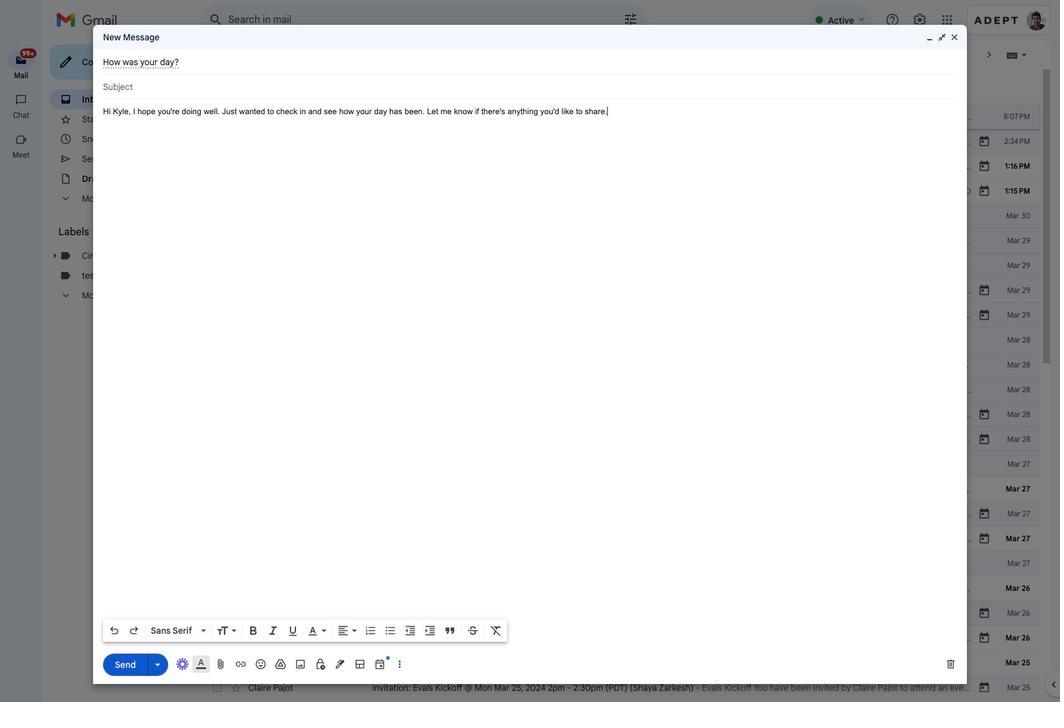 Task type: describe. For each thing, give the bounding box(es) containing it.
5 row from the top
[[201, 204, 1041, 229]]

insert link ‪(⌘k)‬ image
[[235, 658, 247, 671]]

13 row from the top
[[201, 402, 1041, 427]]

promotions tab
[[358, 70, 515, 104]]

Message Body text field
[[103, 106, 958, 616]]

italic ‪(⌘i)‬ image
[[267, 625, 279, 637]]

discard draft ‪(⌘⇧d)‬ image
[[945, 658, 958, 671]]

attach files image
[[215, 658, 227, 671]]

undo ‪(⌘z)‬ image
[[108, 625, 120, 637]]

indent more ‪(⌘])‬ image
[[424, 625, 437, 637]]

settings image
[[913, 12, 928, 27]]

18 row from the top
[[201, 527, 1041, 552]]

advanced search options image
[[619, 7, 643, 32]]

quote ‪(⌘⇧9)‬ image
[[444, 625, 457, 637]]

numbered list ‪(⌘⇧7)‬ image
[[365, 625, 377, 637]]

10 row from the top
[[201, 328, 1041, 353]]

2 row from the top
[[201, 129, 1041, 154]]

21 row from the top
[[201, 601, 1041, 626]]

17 row from the top
[[201, 502, 1041, 527]]

gmail image
[[56, 7, 124, 32]]

23 row from the top
[[201, 651, 1041, 676]]

toggle confidential mode image
[[314, 658, 327, 671]]

minimize image
[[925, 32, 935, 42]]

primary tab
[[201, 70, 357, 104]]

indent less ‪(⌘[)‬ image
[[404, 625, 417, 637]]

24 row from the top
[[201, 676, 1041, 701]]

older image
[[984, 48, 996, 61]]

12 row from the top
[[201, 378, 1041, 402]]

8 row from the top
[[201, 278, 1041, 303]]

15 row from the top
[[201, 452, 1041, 477]]

search in mail image
[[205, 9, 227, 31]]

Search in mail search field
[[201, 5, 648, 35]]

bulleted list ‪(⌘⇧8)‬ image
[[384, 625, 397, 637]]

1 row from the top
[[201, 104, 1041, 129]]

option inside formatting options toolbar
[[148, 625, 199, 637]]



Task type: vqa. For each thing, say whether or not it's contained in the screenshot.
12th "row" from the top of the page
yes



Task type: locate. For each thing, give the bounding box(es) containing it.
16 row from the top
[[201, 477, 1041, 502]]

mail, 845 unread messages image
[[15, 51, 35, 63]]

11 row from the top
[[201, 353, 1041, 378]]

navigation
[[0, 40, 43, 702]]

close image
[[950, 32, 960, 42]]

3 row from the top
[[201, 154, 1041, 179]]

redo ‪(⌘y)‬ image
[[128, 625, 140, 637]]

Subject field
[[103, 81, 958, 93]]

option
[[148, 625, 199, 637]]

22 row from the top
[[201, 626, 1041, 651]]

bold ‪(⌘b)‬ image
[[247, 625, 260, 637]]

more send options image
[[152, 659, 164, 671]]

tab list
[[201, 70, 1041, 104]]

row
[[201, 104, 1041, 129], [201, 129, 1041, 154], [201, 154, 1041, 179], [201, 179, 1041, 204], [201, 204, 1041, 229], [201, 229, 1041, 253], [201, 253, 1041, 278], [201, 278, 1041, 303], [201, 303, 1041, 328], [201, 328, 1041, 353], [201, 353, 1041, 378], [201, 378, 1041, 402], [201, 402, 1041, 427], [201, 427, 1041, 452], [201, 452, 1041, 477], [201, 477, 1041, 502], [201, 502, 1041, 527], [201, 527, 1041, 552], [201, 552, 1041, 576], [201, 576, 1041, 601], [201, 601, 1041, 626], [201, 626, 1041, 651], [201, 651, 1041, 676], [201, 676, 1041, 701]]

heading
[[0, 71, 42, 81], [0, 111, 42, 120], [0, 150, 42, 160], [58, 226, 176, 239]]

underline ‪(⌘u)‬ image
[[287, 625, 299, 638]]

9 row from the top
[[201, 303, 1041, 328]]

14 row from the top
[[201, 427, 1041, 452]]

pop out image
[[938, 32, 948, 42]]

remove formatting ‪(⌘\)‬ image
[[490, 625, 502, 637]]

formatting options toolbar
[[103, 620, 507, 642]]

refresh image
[[248, 48, 261, 61]]

insert files using drive image
[[275, 658, 287, 671]]

dialog
[[93, 25, 968, 684]]

updates, one new message, tab
[[516, 70, 672, 104]]

set up a time to meet image
[[374, 658, 386, 671]]

select a layout image
[[354, 658, 366, 671]]

insert signature image
[[334, 658, 347, 671]]

19 row from the top
[[201, 552, 1041, 576]]

insert emoji ‪(⌘⇧2)‬ image
[[255, 658, 267, 671]]

6 row from the top
[[201, 229, 1041, 253]]

20 row from the top
[[201, 576, 1041, 601]]

insert photo image
[[294, 658, 307, 671]]

main content
[[201, 70, 1041, 702]]

4 row from the top
[[201, 179, 1041, 204]]

more options image
[[396, 658, 404, 671]]

7 row from the top
[[201, 253, 1041, 278]]

strikethrough ‪(⌘⇧x)‬ image
[[467, 625, 479, 637]]



